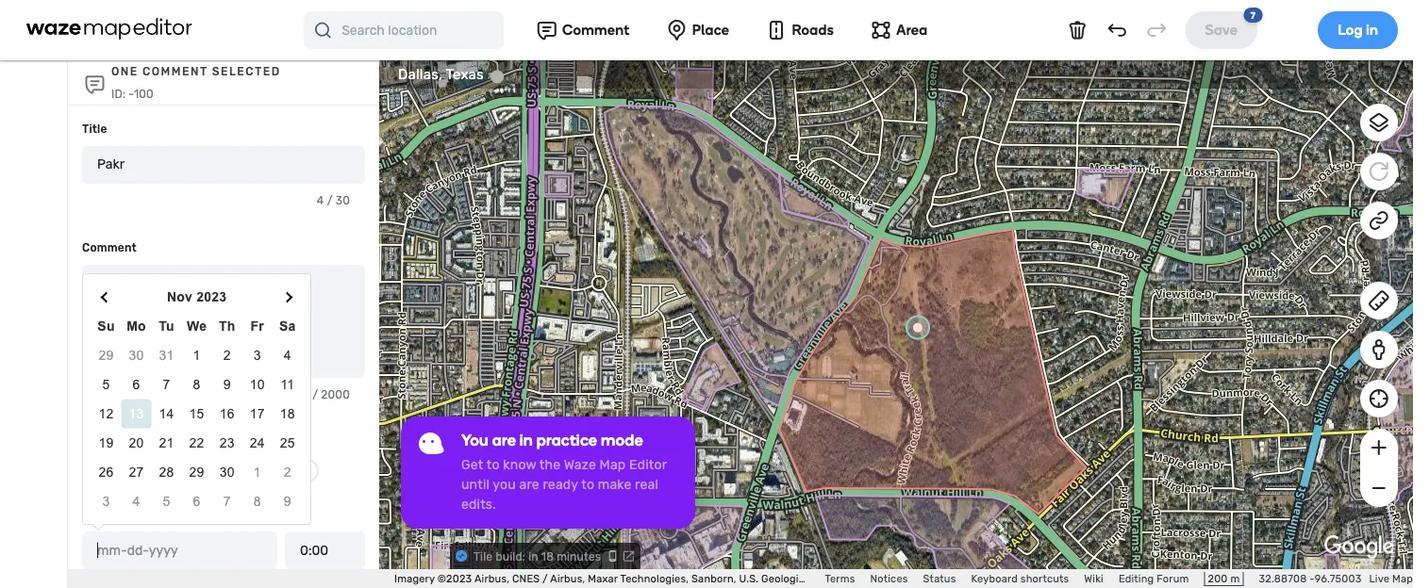 Task type: describe. For each thing, give the bounding box(es) containing it.
0 vertical spatial 6
[[133, 377, 140, 392]]

th
[[219, 319, 235, 334]]

26
[[99, 465, 114, 480]]

sa
[[279, 319, 296, 334]]

1 vertical spatial 7
[[223, 494, 231, 509]]

1 horizontal spatial 3
[[253, 348, 261, 363]]

11
[[280, 377, 294, 392]]

23
[[220, 436, 235, 451]]

18
[[280, 407, 295, 421]]

1 vertical spatial 1
[[253, 465, 261, 480]]

20
[[129, 436, 144, 451]]

su
[[98, 319, 115, 334]]

nov
[[167, 290, 193, 304]]

0 horizontal spatial 8
[[193, 377, 201, 392]]

16
[[220, 407, 235, 421]]

mo
[[127, 319, 146, 334]]

25
[[280, 436, 295, 451]]

21
[[159, 436, 174, 451]]

0 horizontal spatial 4
[[133, 494, 140, 509]]

0 horizontal spatial 29
[[99, 348, 114, 363]]

0 horizontal spatial 30
[[129, 348, 144, 363]]

1 horizontal spatial 29
[[189, 465, 204, 480]]

10
[[250, 377, 265, 392]]

12
[[99, 407, 114, 421]]

13
[[129, 407, 144, 421]]

31
[[159, 348, 174, 363]]

1 horizontal spatial 8
[[253, 494, 261, 509]]



Task type: locate. For each thing, give the bounding box(es) containing it.
1 vertical spatial 9
[[284, 494, 291, 509]]

we
[[187, 319, 207, 334]]

0 vertical spatial 3
[[253, 348, 261, 363]]

tu
[[159, 319, 174, 334]]

6
[[133, 377, 140, 392], [193, 494, 201, 509]]

29 down su on the left bottom of the page
[[99, 348, 114, 363]]

7 down 23
[[223, 494, 231, 509]]

1 horizontal spatial 30
[[220, 465, 235, 480]]

0 horizontal spatial 7
[[163, 377, 170, 392]]

7
[[163, 377, 170, 392], [223, 494, 231, 509]]

29 down "22"
[[189, 465, 204, 480]]

1 horizontal spatial 6
[[193, 494, 201, 509]]

0 vertical spatial 1
[[193, 348, 201, 363]]

22
[[189, 436, 204, 451]]

4
[[284, 348, 291, 363], [133, 494, 140, 509]]

0 horizontal spatial 5
[[102, 377, 110, 392]]

2 down 25
[[284, 465, 291, 480]]

1 horizontal spatial 2
[[284, 465, 291, 480]]

9 up 16
[[223, 377, 231, 392]]

1 vertical spatial 5
[[163, 494, 170, 509]]

0 vertical spatial 7
[[163, 377, 170, 392]]

1 horizontal spatial 1
[[253, 465, 261, 480]]

1 horizontal spatial 4
[[284, 348, 291, 363]]

0 vertical spatial 29
[[99, 348, 114, 363]]

1 vertical spatial 6
[[193, 494, 201, 509]]

30 down 23
[[220, 465, 235, 480]]

1 vertical spatial 2
[[284, 465, 291, 480]]

0 vertical spatial 9
[[223, 377, 231, 392]]

0 vertical spatial 4
[[284, 348, 291, 363]]

15
[[189, 407, 204, 421]]

9 down 25
[[284, 494, 291, 509]]

8 up 15
[[193, 377, 201, 392]]

0 vertical spatial 5
[[102, 377, 110, 392]]

1 horizontal spatial 7
[[223, 494, 231, 509]]

8
[[193, 377, 201, 392], [253, 494, 261, 509]]

1 horizontal spatial 9
[[284, 494, 291, 509]]

5 down 28
[[163, 494, 170, 509]]

0 horizontal spatial 9
[[223, 377, 231, 392]]

7 down 31
[[163, 377, 170, 392]]

24
[[250, 436, 265, 451]]

2 down th
[[223, 348, 231, 363]]

1 down we
[[193, 348, 201, 363]]

30
[[129, 348, 144, 363], [220, 465, 235, 480]]

5 up 12
[[102, 377, 110, 392]]

0 horizontal spatial 6
[[133, 377, 140, 392]]

27
[[129, 465, 144, 480]]

3 down '26'
[[102, 494, 110, 509]]

17
[[250, 407, 265, 421]]

0 vertical spatial 2
[[223, 348, 231, 363]]

3
[[253, 348, 261, 363], [102, 494, 110, 509]]

9
[[223, 377, 231, 392], [284, 494, 291, 509]]

2
[[223, 348, 231, 363], [284, 465, 291, 480]]

14
[[159, 407, 174, 421]]

1 down 24
[[253, 465, 261, 480]]

1 vertical spatial 8
[[253, 494, 261, 509]]

4 up 11
[[284, 348, 291, 363]]

4 down the 27
[[133, 494, 140, 509]]

0 horizontal spatial 2
[[223, 348, 231, 363]]

29
[[99, 348, 114, 363], [189, 465, 204, 480]]

28
[[159, 465, 174, 480]]

fr
[[250, 319, 264, 334]]

6 up '13'
[[133, 377, 140, 392]]

0 horizontal spatial 3
[[102, 494, 110, 509]]

2023
[[196, 290, 227, 304]]

0 vertical spatial 8
[[193, 377, 201, 392]]

1 vertical spatial 4
[[133, 494, 140, 509]]

8 down 24
[[253, 494, 261, 509]]

nov 2023
[[167, 290, 227, 304]]

0 vertical spatial 30
[[129, 348, 144, 363]]

1 vertical spatial 30
[[220, 465, 235, 480]]

0 horizontal spatial 1
[[193, 348, 201, 363]]

6 down "22"
[[193, 494, 201, 509]]

1 vertical spatial 29
[[189, 465, 204, 480]]

1 horizontal spatial 5
[[163, 494, 170, 509]]

3 up 10 at bottom left
[[253, 348, 261, 363]]

5
[[102, 377, 110, 392], [163, 494, 170, 509]]

19
[[99, 436, 114, 451]]

1 vertical spatial 3
[[102, 494, 110, 509]]

30 down mo
[[129, 348, 144, 363]]

1
[[193, 348, 201, 363], [253, 465, 261, 480]]



Task type: vqa. For each thing, say whether or not it's contained in the screenshot.


